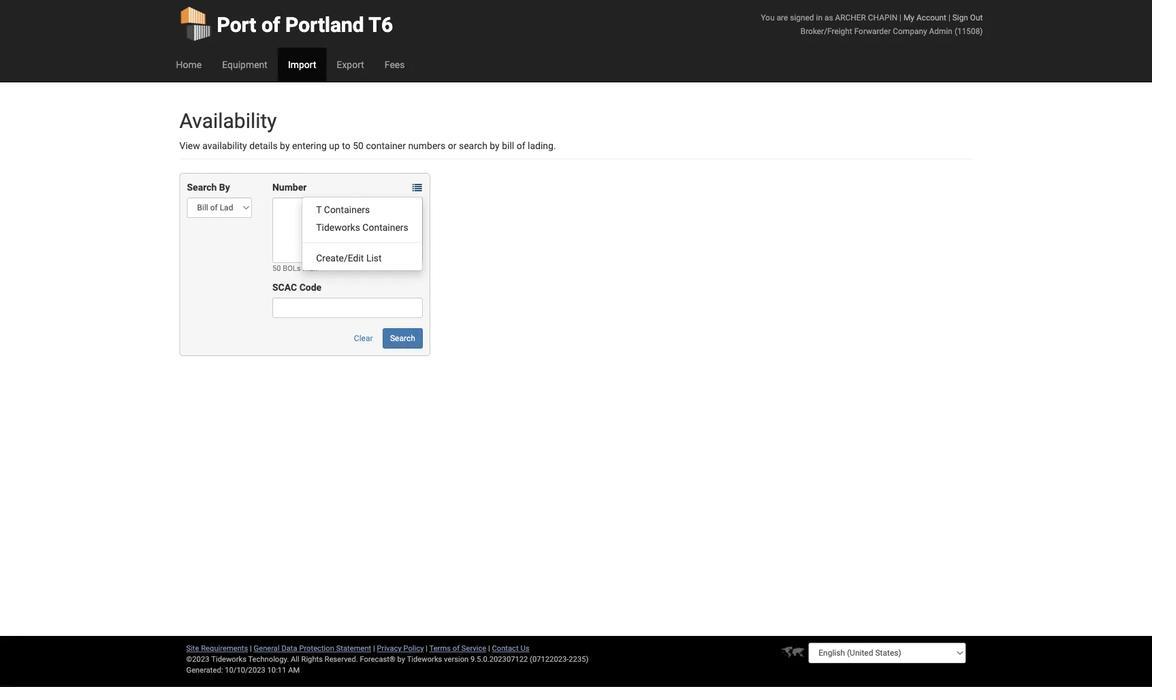 Task type: describe. For each thing, give the bounding box(es) containing it.
show list image
[[413, 183, 422, 192]]

2 horizontal spatial of
[[517, 140, 525, 151]]

| right policy
[[426, 644, 428, 653]]

forwarder
[[854, 26, 891, 36]]

my account link
[[904, 13, 947, 22]]

entering
[[292, 140, 327, 151]]

import
[[288, 59, 316, 70]]

availability
[[202, 140, 247, 151]]

admin
[[929, 26, 953, 36]]

export
[[337, 59, 364, 70]]

general
[[254, 644, 280, 653]]

container
[[366, 140, 406, 151]]

0 vertical spatial containers
[[324, 204, 370, 215]]

rights
[[301, 655, 323, 664]]

of inside site requirements | general data protection statement | privacy policy | terms of service | contact us ©2023 tideworks technology. all rights reserved. forecast® by tideworks version 9.5.0.202307122 (07122023-2235) generated: 10/10/2023 10:11 am
[[453, 644, 460, 653]]

terms of service link
[[429, 644, 486, 653]]

site requirements link
[[186, 644, 248, 653]]

port of portland t6
[[217, 13, 393, 37]]

privacy policy link
[[377, 644, 424, 653]]

list
[[366, 252, 382, 264]]

9.5.0.202307122
[[471, 655, 528, 664]]

all
[[291, 655, 299, 664]]

search for search by
[[187, 181, 217, 193]]

home
[[176, 59, 202, 70]]

SCAC Code text field
[[272, 298, 423, 318]]

search button
[[383, 328, 423, 349]]

menu containing t containers
[[302, 197, 423, 271]]

fees
[[385, 59, 405, 70]]

clear button
[[347, 328, 380, 349]]

technology.
[[248, 655, 289, 664]]

availability
[[179, 109, 277, 133]]

number
[[272, 181, 307, 193]]

(07122023-
[[530, 655, 569, 664]]

my
[[904, 13, 915, 22]]

as
[[825, 13, 833, 22]]

| up 9.5.0.202307122
[[488, 644, 490, 653]]

service
[[462, 644, 486, 653]]

10:11
[[267, 666, 286, 675]]

create/edit
[[316, 252, 364, 264]]

lading.
[[528, 140, 556, 151]]

| left my
[[900, 13, 902, 22]]

archer
[[835, 13, 866, 22]]

numbers
[[408, 140, 446, 151]]

or
[[448, 140, 457, 151]]

tideworks inside site requirements | general data protection statement | privacy policy | terms of service | contact us ©2023 tideworks technology. all rights reserved. forecast® by tideworks version 9.5.0.202307122 (07122023-2235) generated: 10/10/2023 10:11 am
[[407, 655, 442, 664]]

1 horizontal spatial 50
[[353, 140, 364, 151]]

you
[[761, 13, 775, 22]]

policy
[[403, 644, 424, 653]]

bill
[[502, 140, 514, 151]]

forecast®
[[360, 655, 396, 664]]

search by
[[187, 181, 230, 193]]

company
[[893, 26, 927, 36]]

t6
[[369, 13, 393, 37]]

0 horizontal spatial of
[[261, 13, 280, 37]]

home button
[[166, 48, 212, 82]]

port of portland t6 link
[[179, 0, 393, 48]]

view
[[179, 140, 200, 151]]

clear
[[354, 334, 373, 343]]

by inside site requirements | general data protection statement | privacy policy | terms of service | contact us ©2023 tideworks technology. all rights reserved. forecast® by tideworks version 9.5.0.202307122 (07122023-2235) generated: 10/10/2023 10:11 am
[[397, 655, 405, 664]]

| left sign at the top of page
[[949, 13, 951, 22]]

fees button
[[374, 48, 415, 82]]

terms
[[429, 644, 451, 653]]



Task type: locate. For each thing, give the bounding box(es) containing it.
50 bols max
[[272, 264, 317, 273]]

0 vertical spatial search
[[187, 181, 217, 193]]

general data protection statement link
[[254, 644, 371, 653]]

create/edit list
[[316, 252, 382, 264]]

scac code
[[272, 282, 322, 293]]

1 vertical spatial search
[[390, 334, 415, 343]]

code
[[299, 282, 322, 293]]

| left the general
[[250, 644, 252, 653]]

protection
[[299, 644, 334, 653]]

up
[[329, 140, 340, 151]]

search
[[459, 140, 488, 151]]

2 horizontal spatial by
[[490, 140, 500, 151]]

50 right to
[[353, 140, 364, 151]]

bols
[[283, 264, 301, 273]]

to
[[342, 140, 351, 151]]

0 vertical spatial 50
[[353, 140, 364, 151]]

portland
[[285, 13, 364, 37]]

t containers tideworks containers
[[316, 204, 408, 233]]

are
[[777, 13, 788, 22]]

0 horizontal spatial tideworks
[[316, 222, 360, 233]]

of up version
[[453, 644, 460, 653]]

1 horizontal spatial by
[[397, 655, 405, 664]]

0 vertical spatial tideworks
[[316, 222, 360, 233]]

search inside search button
[[390, 334, 415, 343]]

broker/freight
[[801, 26, 852, 36]]

equipment
[[222, 59, 268, 70]]

tideworks containers link
[[303, 219, 422, 236]]

us
[[521, 644, 529, 653]]

search for search
[[390, 334, 415, 343]]

1 horizontal spatial search
[[390, 334, 415, 343]]

by left bill
[[490, 140, 500, 151]]

©2023 tideworks
[[186, 655, 246, 664]]

search
[[187, 181, 217, 193], [390, 334, 415, 343]]

statement
[[336, 644, 371, 653]]

tideworks inside t containers tideworks containers
[[316, 222, 360, 233]]

details
[[249, 140, 278, 151]]

menu
[[302, 197, 423, 271]]

0 vertical spatial of
[[261, 13, 280, 37]]

by
[[219, 181, 230, 193]]

out
[[970, 13, 983, 22]]

search left by
[[187, 181, 217, 193]]

by right the details in the top of the page
[[280, 140, 290, 151]]

by
[[280, 140, 290, 151], [490, 140, 500, 151], [397, 655, 405, 664]]

containers up tideworks containers link
[[324, 204, 370, 215]]

version
[[444, 655, 469, 664]]

site
[[186, 644, 199, 653]]

of right bill
[[517, 140, 525, 151]]

port
[[217, 13, 256, 37]]

tideworks
[[316, 222, 360, 233], [407, 655, 442, 664]]

1 vertical spatial tideworks
[[407, 655, 442, 664]]

t
[[316, 204, 322, 215]]

requirements
[[201, 644, 248, 653]]

0 horizontal spatial search
[[187, 181, 217, 193]]

you are signed in as archer chapin | my account | sign out broker/freight forwarder company admin (11508)
[[761, 13, 983, 36]]

tideworks down the t
[[316, 222, 360, 233]]

import button
[[278, 48, 327, 82]]

2235)
[[569, 655, 589, 664]]

tideworks down policy
[[407, 655, 442, 664]]

(11508)
[[955, 26, 983, 36]]

scac
[[272, 282, 297, 293]]

1 horizontal spatial tideworks
[[407, 655, 442, 664]]

1 vertical spatial 50
[[272, 264, 281, 273]]

view availability details by entering up to 50 container numbers or search by bill of lading.
[[179, 140, 556, 151]]

0 horizontal spatial 50
[[272, 264, 281, 273]]

sign out link
[[953, 13, 983, 22]]

of right port
[[261, 13, 280, 37]]

1 vertical spatial of
[[517, 140, 525, 151]]

search right the clear button on the left of the page
[[390, 334, 415, 343]]

generated:
[[186, 666, 223, 675]]

max
[[303, 264, 317, 273]]

chapin
[[868, 13, 898, 22]]

equipment button
[[212, 48, 278, 82]]

50 left bols on the top left of page
[[272, 264, 281, 273]]

contact us link
[[492, 644, 529, 653]]

10/10/2023
[[225, 666, 265, 675]]

by down privacy policy link
[[397, 655, 405, 664]]

containers down t containers link
[[363, 222, 408, 233]]

t containers link
[[303, 201, 422, 219]]

contact
[[492, 644, 519, 653]]

sign
[[953, 13, 968, 22]]

Number text field
[[272, 198, 423, 263]]

account
[[917, 13, 947, 22]]

containers
[[324, 204, 370, 215], [363, 222, 408, 233]]

signed
[[790, 13, 814, 22]]

in
[[816, 13, 823, 22]]

1 vertical spatial containers
[[363, 222, 408, 233]]

|
[[900, 13, 902, 22], [949, 13, 951, 22], [250, 644, 252, 653], [373, 644, 375, 653], [426, 644, 428, 653], [488, 644, 490, 653]]

data
[[282, 644, 297, 653]]

am
[[288, 666, 300, 675]]

reserved.
[[325, 655, 358, 664]]

1 horizontal spatial of
[[453, 644, 460, 653]]

| up forecast®
[[373, 644, 375, 653]]

0 horizontal spatial by
[[280, 140, 290, 151]]

create/edit list link
[[303, 249, 422, 267]]

export button
[[327, 48, 374, 82]]

of
[[261, 13, 280, 37], [517, 140, 525, 151], [453, 644, 460, 653]]

privacy
[[377, 644, 402, 653]]

site requirements | general data protection statement | privacy policy | terms of service | contact us ©2023 tideworks technology. all rights reserved. forecast® by tideworks version 9.5.0.202307122 (07122023-2235) generated: 10/10/2023 10:11 am
[[186, 644, 589, 675]]

2 vertical spatial of
[[453, 644, 460, 653]]



Task type: vqa. For each thing, say whether or not it's contained in the screenshot.
Site Requirements | General Data Protection Statement | Privacy Policy | Terms of Service | Contact Us ©2023 Tideworks Technology. All Rights Reserved. Forecast® by Tideworks version 9.5.0.202307122 (07122023-2235) Generated: 10/04/2023 12:57 PM
no



